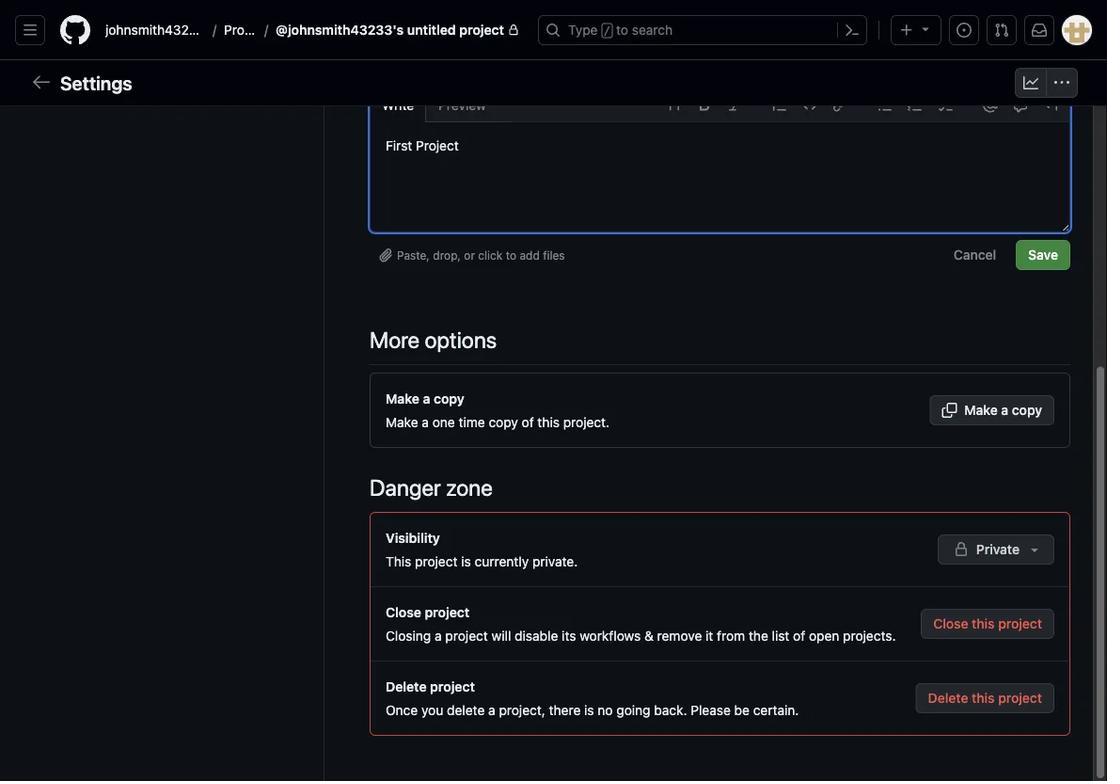 Task type: vqa. For each thing, say whether or not it's contained in the screenshot.
the public
no



Task type: describe. For each thing, give the bounding box(es) containing it.
save button
[[1017, 240, 1071, 270]]

back.
[[654, 702, 687, 718]]

paste,
[[397, 248, 430, 262]]

project inside list
[[459, 22, 504, 38]]

return to project view image
[[30, 70, 53, 93]]

once
[[386, 702, 418, 718]]

danger
[[370, 474, 441, 501]]

preview
[[439, 97, 486, 113]]

one
[[433, 414, 455, 430]]

homepage image
[[60, 15, 90, 45]]

/ for johnsmith43233
[[213, 22, 217, 38]]

is inside visibility this project is currently private.
[[461, 553, 471, 569]]

disable
[[515, 628, 558, 643]]

a inside delete project once you delete a project, there is no going back. please be certain.
[[489, 702, 496, 718]]

visibility
[[386, 530, 440, 545]]

delete for delete project once you delete a project, there is no going back. please be certain.
[[386, 679, 427, 694]]

more
[[370, 327, 420, 353]]

this for delete project once you delete a project, there is no going back. please be certain.
[[972, 690, 995, 706]]

delete this project button
[[916, 683, 1055, 713]]

cancel button
[[942, 240, 1009, 270]]

&
[[645, 628, 654, 643]]

close for close project closing a project will disable its workflows & remove it from the list of open projects.
[[386, 604, 422, 620]]

there
[[549, 702, 581, 718]]

list containing johnsmith43233 / projects /
[[98, 15, 527, 45]]

it
[[706, 628, 714, 643]]

or
[[464, 248, 475, 262]]

triangle down image
[[918, 21, 934, 36]]

type
[[568, 22, 598, 38]]

options
[[425, 327, 497, 353]]

workflows
[[580, 628, 641, 643]]

the
[[749, 628, 769, 643]]

files
[[543, 248, 565, 262]]

private.
[[533, 553, 578, 569]]

add a task list (cmd + shift + l) image
[[938, 97, 953, 112]]

git pull request image
[[995, 23, 1010, 38]]

project,
[[499, 702, 546, 718]]

closing
[[386, 628, 431, 643]]

italic (cmd + i) image
[[727, 97, 743, 112]]

@johnsmith43233's untitled project link
[[268, 15, 527, 45]]

notifications image
[[1032, 23, 1047, 38]]

tab list containing write
[[370, 88, 499, 122]]

is inside delete project once you delete a project, there is no going back. please be certain.
[[585, 702, 594, 718]]

Markdown value text field
[[371, 122, 1070, 232]]

save
[[1029, 247, 1059, 263]]

this
[[386, 553, 412, 569]]

be
[[735, 702, 750, 718]]

2 sc 9kayk9 0 image from the left
[[1055, 75, 1070, 90]]

certain.
[[754, 702, 799, 718]]

visibility this project is currently private.
[[386, 530, 578, 569]]

add a numbered list (cmd + shift + 7) image
[[908, 97, 923, 112]]

mention a user or team (@) image
[[983, 97, 998, 112]]

more options
[[370, 327, 497, 353]]

add saved reply (ctrl + .) image
[[1044, 97, 1059, 112]]

delete
[[447, 702, 485, 718]]

add
[[520, 248, 540, 262]]

click
[[478, 248, 503, 262]]

of inside make a copy make a one time copy of this project.
[[522, 414, 534, 430]]

bold (cmd + b) image
[[697, 97, 712, 112]]

search
[[632, 22, 673, 38]]

no
[[598, 702, 613, 718]]

project down close this project button
[[999, 690, 1043, 706]]

formatting tools toolbar
[[511, 88, 1070, 122]]

close this project button
[[922, 609, 1055, 639]]

to inside button
[[506, 248, 517, 262]]

currently
[[475, 553, 529, 569]]



Task type: locate. For each thing, give the bounding box(es) containing it.
0 horizontal spatial close
[[386, 604, 422, 620]]

this inside make a copy make a one time copy of this project.
[[538, 414, 560, 430]]

johnsmith43233 link
[[98, 15, 213, 45]]

project navigation
[[0, 60, 1108, 106]]

0 horizontal spatial of
[[522, 414, 534, 430]]

project down visibility
[[415, 553, 458, 569]]

of
[[522, 414, 534, 430], [793, 628, 806, 643]]

johnsmith43233
[[105, 22, 205, 38]]

list
[[772, 628, 790, 643]]

copy
[[434, 391, 465, 406], [1012, 402, 1043, 418], [489, 414, 518, 430]]

time
[[459, 414, 485, 430]]

list
[[98, 15, 527, 45]]

/ inside type / to search
[[604, 24, 611, 38]]

reference an issue, pull request, or discussion (#) image
[[1014, 97, 1029, 112]]

make for make a copy make a one time copy of this project.
[[386, 391, 420, 406]]

/ right type
[[604, 24, 611, 38]]

command palette image
[[845, 23, 860, 38]]

this inside close this project button
[[972, 616, 995, 631]]

project
[[459, 22, 504, 38], [415, 553, 458, 569], [425, 604, 470, 620], [999, 616, 1043, 631], [446, 628, 488, 643], [430, 679, 475, 694], [999, 690, 1043, 706]]

delete for delete this project
[[929, 690, 969, 706]]

delete up once at the left bottom
[[386, 679, 427, 694]]

1 vertical spatial of
[[793, 628, 806, 643]]

project down the private
[[999, 616, 1043, 631]]

1 vertical spatial this
[[972, 616, 995, 631]]

insert code (cmd + e) image
[[803, 97, 818, 112]]

project left lock icon
[[459, 22, 504, 38]]

please
[[691, 702, 731, 718]]

1 horizontal spatial to
[[617, 22, 629, 38]]

open
[[809, 628, 840, 643]]

close inside button
[[934, 616, 969, 631]]

a
[[423, 391, 430, 406], [1002, 402, 1009, 418], [422, 414, 429, 430], [435, 628, 442, 643], [489, 702, 496, 718]]

0 vertical spatial is
[[461, 553, 471, 569]]

danger zone
[[370, 474, 493, 501]]

private button
[[938, 535, 1055, 565]]

1 horizontal spatial of
[[793, 628, 806, 643]]

add a bulleted list (cmd + 8) image
[[878, 97, 893, 112]]

going
[[617, 702, 651, 718]]

sc 9kayk9 0 image up reference an issue, pull request, or discussion (#) 'image'
[[1024, 75, 1039, 90]]

copy inside button
[[1012, 402, 1043, 418]]

delete down close this project button
[[929, 690, 969, 706]]

sc 9kayk9 0 image
[[1024, 75, 1039, 90], [1055, 75, 1070, 90]]

close inside close project closing a project will disable its workflows & remove it from the list of open projects.
[[386, 604, 422, 620]]

2 horizontal spatial /
[[604, 24, 611, 38]]

of inside close project closing a project will disable its workflows & remove it from the list of open projects.
[[793, 628, 806, 643]]

@johnsmith43233's
[[276, 22, 404, 38]]

1 horizontal spatial /
[[264, 22, 268, 38]]

type / to search
[[568, 22, 673, 38]]

drop,
[[433, 248, 461, 262]]

this for close project closing a project will disable its workflows & remove it from the list of open projects.
[[972, 616, 995, 631]]

remove
[[657, 628, 702, 643]]

its
[[562, 628, 576, 643]]

to left search
[[617, 22, 629, 38]]

1 sc 9kayk9 0 image from the left
[[1024, 75, 1039, 90]]

2 vertical spatial this
[[972, 690, 995, 706]]

project inside delete project once you delete a project, there is no going back. please be certain.
[[430, 679, 475, 694]]

settings
[[60, 72, 132, 94]]

private
[[977, 542, 1020, 557]]

copy for make a copy
[[1012, 402, 1043, 418]]

write button
[[370, 88, 426, 122]]

tab list
[[370, 88, 499, 122]]

to left the "add"
[[506, 248, 517, 262]]

projects.
[[843, 628, 896, 643]]

make a copy
[[965, 402, 1043, 418]]

delete this project
[[929, 690, 1043, 706]]

0 horizontal spatial sc 9kayk9 0 image
[[1024, 75, 1039, 90]]

0 horizontal spatial delete
[[386, 679, 427, 694]]

close up closing at the left
[[386, 604, 422, 620]]

cancel
[[954, 247, 997, 263]]

copy for make a copy make a one time copy of this project.
[[434, 391, 465, 406]]

preview button
[[426, 88, 499, 122]]

plus image
[[900, 23, 915, 38]]

delete inside delete this project button
[[929, 690, 969, 706]]

close
[[386, 604, 422, 620], [934, 616, 969, 631]]

project up delete
[[430, 679, 475, 694]]

of right time
[[522, 414, 534, 430]]

project up closing at the left
[[425, 604, 470, 620]]

project inside visibility this project is currently private.
[[415, 553, 458, 569]]

will
[[492, 628, 511, 643]]

0 vertical spatial to
[[617, 22, 629, 38]]

of right list
[[793, 628, 806, 643]]

1 horizontal spatial delete
[[929, 690, 969, 706]]

insert a quote (cmd + shift + .) image
[[773, 97, 788, 112]]

add a link (cmd + k) image
[[833, 97, 848, 112]]

delete inside delete project once you delete a project, there is no going back. please be certain.
[[386, 679, 427, 694]]

2 horizontal spatial copy
[[1012, 402, 1043, 418]]

project left will
[[446, 628, 488, 643]]

this down close this project button
[[972, 690, 995, 706]]

/ left @johnsmith43233's
[[264, 22, 268, 38]]

close this project
[[934, 616, 1043, 631]]

paste, drop, or click to add files button
[[370, 242, 574, 268]]

/
[[213, 22, 217, 38], [264, 22, 268, 38], [604, 24, 611, 38]]

you
[[422, 702, 444, 718]]

johnsmith43233 / projects /
[[105, 22, 274, 38]]

1 horizontal spatial close
[[934, 616, 969, 631]]

add header text image
[[667, 97, 682, 112]]

make
[[386, 391, 420, 406], [965, 402, 998, 418], [386, 414, 418, 430]]

1 horizontal spatial copy
[[489, 414, 518, 430]]

from
[[717, 628, 746, 643]]

0 vertical spatial of
[[522, 414, 534, 430]]

make for make a copy
[[965, 402, 998, 418]]

paste, drop, or click to add files
[[397, 248, 565, 262]]

make a copy button
[[930, 395, 1055, 425]]

projects
[[224, 22, 274, 38]]

make inside button
[[965, 402, 998, 418]]

lock image
[[508, 24, 519, 36]]

0 vertical spatial this
[[538, 414, 560, 430]]

this up delete this project at right
[[972, 616, 995, 631]]

projects link
[[217, 15, 274, 45]]

close project closing a project will disable its workflows & remove it from the list of open projects.
[[386, 604, 896, 643]]

close for close this project
[[934, 616, 969, 631]]

/ left projects
[[213, 22, 217, 38]]

issue opened image
[[957, 23, 972, 38]]

/ for type
[[604, 24, 611, 38]]

make a copy make a one time copy of this project.
[[386, 391, 610, 430]]

is left no
[[585, 702, 594, 718]]

this left project.
[[538, 414, 560, 430]]

1 vertical spatial is
[[585, 702, 594, 718]]

0 horizontal spatial is
[[461, 553, 471, 569]]

untitled
[[407, 22, 456, 38]]

a inside button
[[1002, 402, 1009, 418]]

1 horizontal spatial is
[[585, 702, 594, 718]]

0 horizontal spatial copy
[[434, 391, 465, 406]]

sc 9kayk9 0 image up add saved reply (ctrl + .) image
[[1055, 75, 1070, 90]]

a inside close project closing a project will disable its workflows & remove it from the list of open projects.
[[435, 628, 442, 643]]

zone
[[446, 474, 493, 501]]

this
[[538, 414, 560, 430], [972, 616, 995, 631], [972, 690, 995, 706]]

@johnsmith43233's untitled project
[[276, 22, 504, 38]]

is left currently
[[461, 553, 471, 569]]

0 horizontal spatial /
[[213, 22, 217, 38]]

project.
[[563, 414, 610, 430]]

delete project once you delete a project, there is no going back. please be certain.
[[386, 679, 799, 718]]

1 vertical spatial to
[[506, 248, 517, 262]]

to
[[617, 22, 629, 38], [506, 248, 517, 262]]

this inside delete this project button
[[972, 690, 995, 706]]

delete
[[386, 679, 427, 694], [929, 690, 969, 706]]

is
[[461, 553, 471, 569], [585, 702, 594, 718]]

close up delete this project at right
[[934, 616, 969, 631]]

0 horizontal spatial to
[[506, 248, 517, 262]]

1 horizontal spatial sc 9kayk9 0 image
[[1055, 75, 1070, 90]]

write
[[382, 97, 414, 113]]



